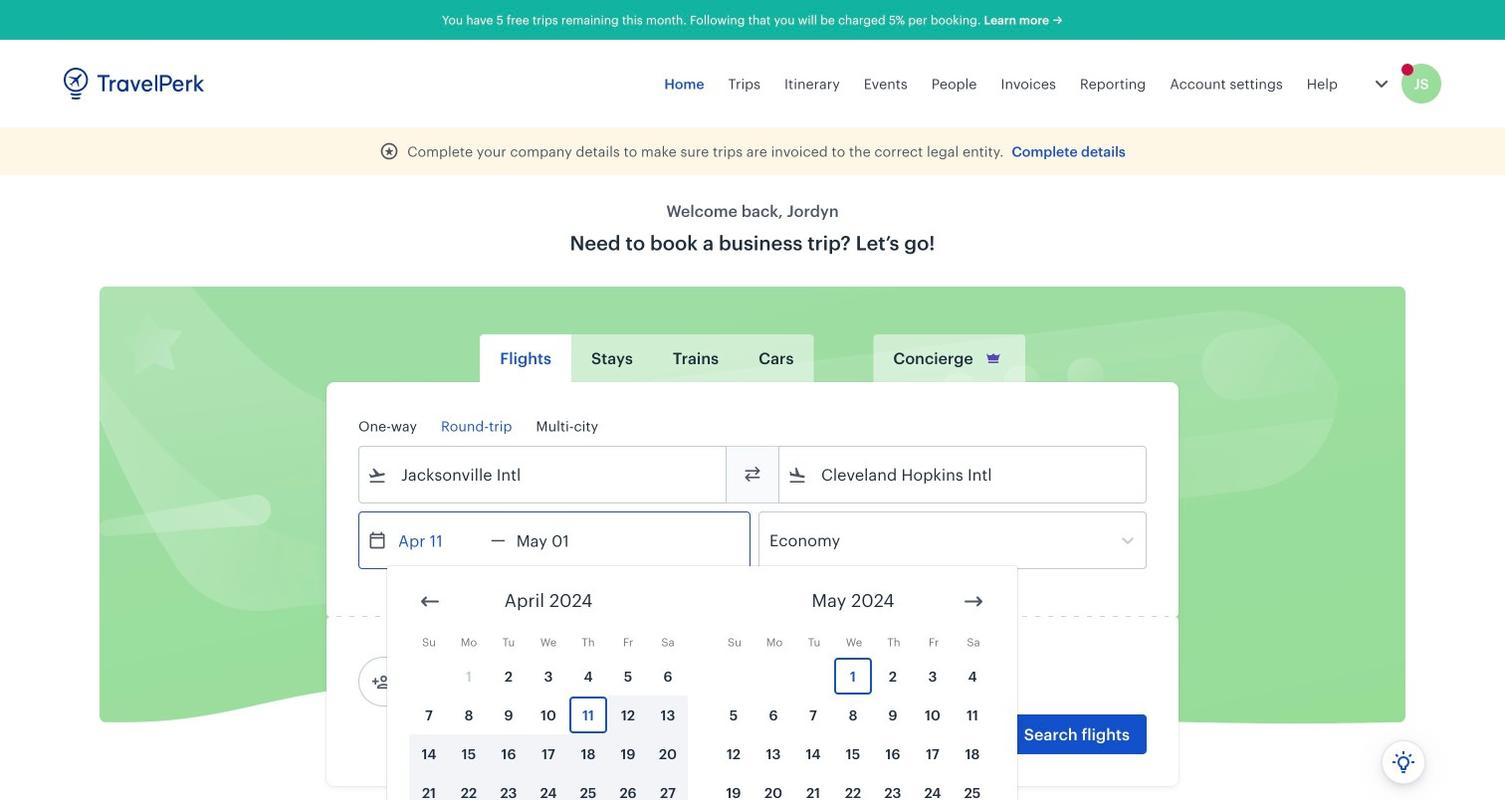 Task type: describe. For each thing, give the bounding box(es) containing it.
move forward to switch to the next month. image
[[962, 590, 986, 614]]

move backward to switch to the previous month. image
[[418, 590, 442, 614]]

To search field
[[808, 459, 1120, 491]]

choose friday, may 3, 2024 as your check-in date. it's available. image
[[914, 658, 952, 695]]

calendar application
[[387, 567, 1506, 801]]

From search field
[[387, 459, 700, 491]]



Task type: locate. For each thing, give the bounding box(es) containing it.
choose friday, may 10, 2024 as your check-in date. it's available. image
[[914, 697, 952, 734]]

choose friday, may 24, 2024 as your check-in date. it's available. image
[[914, 775, 952, 801]]

choose friday, may 17, 2024 as your check-in date. it's available. image
[[914, 736, 952, 773]]

choose saturday, may 18, 2024 as your check-in date. it's available. image
[[954, 736, 992, 773]]

Add first traveler search field
[[391, 666, 598, 698]]

choose saturday, may 25, 2024 as your check-in date. it's available. image
[[954, 775, 992, 801]]

Return text field
[[506, 513, 609, 569]]

choose saturday, may 4, 2024 as your check-in date. it's available. image
[[954, 658, 992, 695]]

Depart text field
[[387, 513, 491, 569]]

choose saturday, may 11, 2024 as your check-in date. it's available. image
[[954, 697, 992, 734]]



